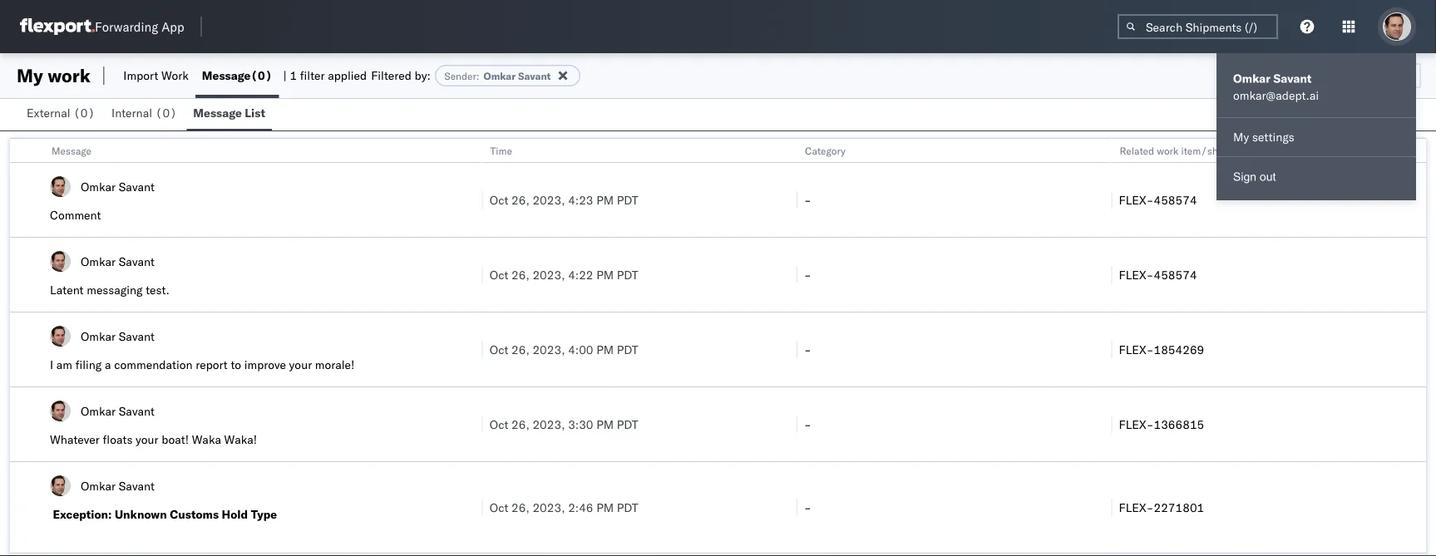 Task type: locate. For each thing, give the bounding box(es) containing it.
savant up commendation
[[119, 329, 155, 344]]

savant for oct 26, 2023, 3:30 pm pdt
[[119, 404, 155, 418]]

pdt right 3:30
[[617, 417, 638, 432]]

(0) right "external"
[[73, 106, 95, 120]]

5 - from the top
[[804, 500, 812, 515]]

1 omkar savant from the top
[[81, 179, 155, 194]]

omkar savant for whatever
[[81, 404, 155, 418]]

2 - from the top
[[804, 267, 812, 282]]

pdt for oct 26, 2023, 3:30 pm pdt
[[617, 417, 638, 432]]

message inside button
[[193, 106, 242, 120]]

2 2023, from the top
[[533, 267, 565, 282]]

26, for oct 26, 2023, 2:46 pm pdt
[[512, 500, 530, 515]]

- for oct 26, 2023, 4:00 pm pdt
[[804, 342, 812, 357]]

2023, for 2:46
[[533, 500, 565, 515]]

458574 down related work item/shipment
[[1154, 193, 1197, 207]]

1854269
[[1154, 342, 1205, 357]]

2 omkar savant from the top
[[81, 254, 155, 269]]

5 flex- from the top
[[1119, 500, 1154, 515]]

1 vertical spatial my
[[1234, 130, 1250, 144]]

(0) for external (0)
[[73, 106, 95, 120]]

3 - from the top
[[804, 342, 812, 357]]

flex- 458574
[[1119, 193, 1197, 207], [1119, 267, 1197, 282]]

0 horizontal spatial your
[[136, 433, 159, 447]]

458574
[[1154, 193, 1197, 207], [1154, 267, 1197, 282]]

0 vertical spatial message
[[202, 68, 251, 83]]

floats
[[103, 433, 133, 447]]

message down external (0) button
[[52, 144, 91, 157]]

1 vertical spatial work
[[1157, 144, 1179, 157]]

pdt right 4:00
[[617, 342, 638, 357]]

2:46
[[568, 500, 594, 515]]

458574 up 1854269
[[1154, 267, 1197, 282]]

oct 26, 2023, 3:30 pm pdt
[[490, 417, 638, 432]]

3 26, from the top
[[512, 342, 530, 357]]

1 vertical spatial your
[[136, 433, 159, 447]]

omkar up comment in the left of the page
[[81, 179, 116, 194]]

savant for oct 26, 2023, 4:22 pm pdt
[[119, 254, 155, 269]]

2 26, from the top
[[512, 267, 530, 282]]

omkar savant up 'messaging' at the left bottom of page
[[81, 254, 155, 269]]

1 flex- 458574 from the top
[[1119, 193, 1197, 207]]

2023, left the 2:46
[[533, 500, 565, 515]]

pdt right 4:23
[[617, 193, 638, 207]]

savant inside omkar savant omkar@adept.ai
[[1274, 71, 1312, 86]]

1 resize handle column header from the left
[[462, 139, 482, 556]]

commendation
[[114, 358, 193, 372]]

26, down time
[[512, 193, 530, 207]]

2023, left the '4:22'
[[533, 267, 565, 282]]

1
[[290, 68, 297, 83]]

5 2023, from the top
[[533, 500, 565, 515]]

1 26, from the top
[[512, 193, 530, 207]]

your left 'morale!'
[[289, 358, 312, 372]]

omkar up the omkar@adept.ai
[[1234, 71, 1271, 86]]

work up external (0)
[[48, 64, 91, 87]]

3:30
[[568, 417, 594, 432]]

pdt for oct 26, 2023, 4:00 pm pdt
[[617, 342, 638, 357]]

message for list
[[193, 106, 242, 120]]

(0) inside button
[[73, 106, 95, 120]]

omkar savant up floats
[[81, 404, 155, 418]]

5 oct from the top
[[490, 500, 509, 515]]

internal (0)
[[112, 106, 177, 120]]

3 flex- from the top
[[1119, 342, 1154, 357]]

2 oct from the top
[[490, 267, 509, 282]]

pdt right the 2:46
[[617, 500, 638, 515]]

5 pm from the top
[[597, 500, 614, 515]]

Search Shipments (/) text field
[[1118, 14, 1279, 39]]

26, left the 2:46
[[512, 500, 530, 515]]

0 horizontal spatial (0)
[[73, 106, 95, 120]]

flex- 458574 for oct 26, 2023, 4:22 pm pdt
[[1119, 267, 1197, 282]]

5 omkar savant from the top
[[81, 479, 155, 493]]

omkar for oct 26, 2023, 4:22 pm pdt
[[81, 254, 116, 269]]

related work item/shipment
[[1120, 144, 1250, 157]]

4 resize handle column header from the left
[[1407, 139, 1427, 556]]

3 resize handle column header from the left
[[1092, 139, 1112, 556]]

latent
[[50, 283, 84, 297]]

4 2023, from the top
[[533, 417, 565, 432]]

external (0)
[[27, 106, 95, 120]]

my
[[17, 64, 43, 87], [1234, 130, 1250, 144]]

0 vertical spatial flex- 458574
[[1119, 193, 1197, 207]]

1 horizontal spatial (0)
[[155, 106, 177, 120]]

1 vertical spatial message
[[193, 106, 242, 120]]

2 flex- 458574 from the top
[[1119, 267, 1197, 282]]

4 26, from the top
[[512, 417, 530, 432]]

1 - from the top
[[804, 193, 812, 207]]

your
[[289, 358, 312, 372], [136, 433, 159, 447]]

- for oct 26, 2023, 3:30 pm pdt
[[804, 417, 812, 432]]

work right related at the right
[[1157, 144, 1179, 157]]

omkar up floats
[[81, 404, 116, 418]]

message left list on the top of the page
[[193, 106, 242, 120]]

unknown
[[115, 507, 167, 522]]

1 horizontal spatial my
[[1234, 130, 1250, 144]]

omkar for oct 26, 2023, 2:46 pm pdt
[[81, 479, 116, 493]]

resize handle column header
[[462, 139, 482, 556], [777, 139, 797, 556], [1092, 139, 1112, 556], [1407, 139, 1427, 556]]

omkar savant for i
[[81, 329, 155, 344]]

applied
[[328, 68, 367, 83]]

a
[[105, 358, 111, 372]]

omkar savant up a
[[81, 329, 155, 344]]

2 horizontal spatial (0)
[[251, 68, 272, 83]]

list
[[245, 106, 265, 120]]

3 oct from the top
[[490, 342, 509, 357]]

oct left the '4:22'
[[490, 267, 509, 282]]

flex- 458574 down related at the right
[[1119, 193, 1197, 207]]

morale!
[[315, 358, 355, 372]]

messaging
[[87, 283, 143, 297]]

savant up unknown
[[119, 479, 155, 493]]

(0) for internal (0)
[[155, 106, 177, 120]]

0 vertical spatial 458574
[[1154, 193, 1197, 207]]

message up message list on the top left
[[202, 68, 251, 83]]

0 vertical spatial your
[[289, 358, 312, 372]]

flex-
[[1119, 193, 1154, 207], [1119, 267, 1154, 282], [1119, 342, 1154, 357], [1119, 417, 1154, 432], [1119, 500, 1154, 515]]

1 pdt from the top
[[617, 193, 638, 207]]

savant for oct 26, 2023, 2:46 pm pdt
[[119, 479, 155, 493]]

26,
[[512, 193, 530, 207], [512, 267, 530, 282], [512, 342, 530, 357], [512, 417, 530, 432], [512, 500, 530, 515]]

omkar up latent messaging test. at left
[[81, 254, 116, 269]]

2023, left 3:30
[[533, 417, 565, 432]]

4 pdt from the top
[[617, 417, 638, 432]]

savant up the omkar@adept.ai
[[1274, 71, 1312, 86]]

pm right the 2:46
[[597, 500, 614, 515]]

26, left 3:30
[[512, 417, 530, 432]]

latent messaging test.
[[50, 283, 170, 297]]

(0) left |
[[251, 68, 272, 83]]

oct for oct 26, 2023, 4:23 pm pdt
[[490, 193, 509, 207]]

- for oct 26, 2023, 2:46 pm pdt
[[804, 500, 812, 515]]

item/shipment
[[1182, 144, 1250, 157]]

omkar savant for exception:
[[81, 479, 155, 493]]

whatever
[[50, 433, 100, 447]]

- for oct 26, 2023, 4:23 pm pdt
[[804, 193, 812, 207]]

oct 26, 2023, 4:23 pm pdt
[[490, 193, 638, 207]]

0 vertical spatial my
[[17, 64, 43, 87]]

report
[[196, 358, 228, 372]]

flex- 458574 up flex- 1854269
[[1119, 267, 1197, 282]]

savant down "internal (0)" button
[[119, 179, 155, 194]]

pm right 3:30
[[597, 417, 614, 432]]

my left settings
[[1234, 130, 1250, 144]]

1 flex- from the top
[[1119, 193, 1154, 207]]

4 - from the top
[[804, 417, 812, 432]]

external (0) button
[[20, 98, 105, 131]]

1 horizontal spatial your
[[289, 358, 312, 372]]

by:
[[415, 68, 431, 83]]

improve
[[244, 358, 286, 372]]

oct 26, 2023, 2:46 pm pdt
[[490, 500, 638, 515]]

my up "external"
[[17, 64, 43, 87]]

savant right :
[[518, 69, 551, 82]]

omkar for oct 26, 2023, 3:30 pm pdt
[[81, 404, 116, 418]]

4 omkar savant from the top
[[81, 404, 155, 418]]

message
[[202, 68, 251, 83], [193, 106, 242, 120], [52, 144, 91, 157]]

internal (0) button
[[105, 98, 187, 131]]

time
[[490, 144, 513, 157]]

omkar up exception:
[[81, 479, 116, 493]]

2 pdt from the top
[[617, 267, 638, 282]]

sender : omkar savant
[[444, 69, 551, 82]]

to
[[231, 358, 241, 372]]

omkar right :
[[484, 69, 516, 82]]

(0) right internal on the top of the page
[[155, 106, 177, 120]]

pm right the '4:22'
[[597, 267, 614, 282]]

5 pdt from the top
[[617, 500, 638, 515]]

forwarding app link
[[20, 18, 184, 35]]

pm
[[597, 193, 614, 207], [597, 267, 614, 282], [597, 342, 614, 357], [597, 417, 614, 432], [597, 500, 614, 515]]

oct for oct 26, 2023, 3:30 pm pdt
[[490, 417, 509, 432]]

flex- for oct 26, 2023, 4:00 pm pdt
[[1119, 342, 1154, 357]]

omkar savant for latent
[[81, 254, 155, 269]]

0 vertical spatial work
[[48, 64, 91, 87]]

0 horizontal spatial work
[[48, 64, 91, 87]]

2023, left 4:00
[[533, 342, 565, 357]]

oct
[[490, 193, 509, 207], [490, 267, 509, 282], [490, 342, 509, 357], [490, 417, 509, 432], [490, 500, 509, 515]]

1 2023, from the top
[[533, 193, 565, 207]]

2 458574 from the top
[[1154, 267, 1197, 282]]

2023, for 4:22
[[533, 267, 565, 282]]

savant up 'test.'
[[119, 254, 155, 269]]

(0) inside button
[[155, 106, 177, 120]]

4 pm from the top
[[597, 417, 614, 432]]

1 horizontal spatial work
[[1157, 144, 1179, 157]]

omkar savant up unknown
[[81, 479, 155, 493]]

3 pm from the top
[[597, 342, 614, 357]]

pm right 4:00
[[597, 342, 614, 357]]

pdt for oct 26, 2023, 4:22 pm pdt
[[617, 267, 638, 282]]

work
[[48, 64, 91, 87], [1157, 144, 1179, 157]]

- for oct 26, 2023, 4:22 pm pdt
[[804, 267, 812, 282]]

0 horizontal spatial my
[[17, 64, 43, 87]]

savant
[[518, 69, 551, 82], [1274, 71, 1312, 86], [119, 179, 155, 194], [119, 254, 155, 269], [119, 329, 155, 344], [119, 404, 155, 418], [119, 479, 155, 493]]

2 flex- from the top
[[1119, 267, 1154, 282]]

flexport. image
[[20, 18, 95, 35]]

import
[[123, 68, 158, 83]]

flex- for oct 26, 2023, 4:22 pm pdt
[[1119, 267, 1154, 282]]

5 26, from the top
[[512, 500, 530, 515]]

omkar up filing
[[81, 329, 116, 344]]

1 oct from the top
[[490, 193, 509, 207]]

oct left the 2:46
[[490, 500, 509, 515]]

2 pm from the top
[[597, 267, 614, 282]]

out
[[1260, 171, 1276, 183]]

2023, for 4:00
[[533, 342, 565, 357]]

3 pdt from the top
[[617, 342, 638, 357]]

resize handle column header for related work item/shipment
[[1407, 139, 1427, 556]]

pm for 3:30
[[597, 417, 614, 432]]

1 pm from the top
[[597, 193, 614, 207]]

4 flex- from the top
[[1119, 417, 1154, 432]]

458574 for oct 26, 2023, 4:23 pm pdt
[[1154, 193, 1197, 207]]

3 2023, from the top
[[533, 342, 565, 357]]

26, for oct 26, 2023, 4:23 pm pdt
[[512, 193, 530, 207]]

2023, left 4:23
[[533, 193, 565, 207]]

savant up 'whatever floats your boat! waka waka!'
[[119, 404, 155, 418]]

omkar savant
[[81, 179, 155, 194], [81, 254, 155, 269], [81, 329, 155, 344], [81, 404, 155, 418], [81, 479, 155, 493]]

filter
[[300, 68, 325, 83]]

2023,
[[533, 193, 565, 207], [533, 267, 565, 282], [533, 342, 565, 357], [533, 417, 565, 432], [533, 500, 565, 515]]

-
[[804, 193, 812, 207], [804, 267, 812, 282], [804, 342, 812, 357], [804, 417, 812, 432], [804, 500, 812, 515]]

(0)
[[251, 68, 272, 83], [73, 106, 95, 120], [155, 106, 177, 120]]

oct down time
[[490, 193, 509, 207]]

my settings link
[[1217, 121, 1417, 153]]

omkar savant up comment in the left of the page
[[81, 179, 155, 194]]

omkar
[[484, 69, 516, 82], [1234, 71, 1271, 86], [81, 179, 116, 194], [81, 254, 116, 269], [81, 329, 116, 344], [81, 404, 116, 418], [81, 479, 116, 493]]

3 omkar savant from the top
[[81, 329, 155, 344]]

app
[[162, 19, 184, 35]]

1 458574 from the top
[[1154, 193, 1197, 207]]

1 vertical spatial 458574
[[1154, 267, 1197, 282]]

26, left 4:00
[[512, 342, 530, 357]]

oct left 3:30
[[490, 417, 509, 432]]

1 vertical spatial flex- 458574
[[1119, 267, 1197, 282]]

your left boat!
[[136, 433, 159, 447]]

oct left 4:00
[[490, 342, 509, 357]]

pdt for oct 26, 2023, 4:23 pm pdt
[[617, 193, 638, 207]]

4 oct from the top
[[490, 417, 509, 432]]

2271801
[[1154, 500, 1205, 515]]

2 resize handle column header from the left
[[777, 139, 797, 556]]

message list button
[[187, 98, 272, 131]]

26, left the '4:22'
[[512, 267, 530, 282]]

pm right 4:23
[[597, 193, 614, 207]]

pdt right the '4:22'
[[617, 267, 638, 282]]

oct for oct 26, 2023, 4:00 pm pdt
[[490, 342, 509, 357]]



Task type: vqa. For each thing, say whether or not it's contained in the screenshot.
Unread
no



Task type: describe. For each thing, give the bounding box(es) containing it.
work
[[161, 68, 189, 83]]

waka
[[192, 433, 221, 447]]

i am filing a commendation report to improve your morale!
[[50, 358, 355, 372]]

flex- 1854269
[[1119, 342, 1205, 357]]

oct 26, 2023, 4:22 pm pdt
[[490, 267, 638, 282]]

whatever floats your boat! waka waka!
[[50, 433, 257, 447]]

pm for 4:22
[[597, 267, 614, 282]]

boat!
[[162, 433, 189, 447]]

flex- for oct 26, 2023, 4:23 pm pdt
[[1119, 193, 1154, 207]]

flex- 2271801
[[1119, 500, 1205, 515]]

oct for oct 26, 2023, 4:22 pm pdt
[[490, 267, 509, 282]]

internal
[[112, 106, 152, 120]]

26, for oct 26, 2023, 3:30 pm pdt
[[512, 417, 530, 432]]

waka!
[[224, 433, 257, 447]]

1366815
[[1154, 417, 1205, 432]]

omkar@adept.ai
[[1234, 88, 1319, 103]]

omkar savant omkar@adept.ai
[[1234, 71, 1319, 103]]

| 1 filter applied filtered by:
[[283, 68, 431, 83]]

i
[[50, 358, 53, 372]]

my for my work
[[17, 64, 43, 87]]

my work
[[17, 64, 91, 87]]

savant for oct 26, 2023, 4:23 pm pdt
[[119, 179, 155, 194]]

comment
[[50, 208, 101, 223]]

2023, for 3:30
[[533, 417, 565, 432]]

sign out
[[1234, 171, 1276, 183]]

resize handle column header for time
[[777, 139, 797, 556]]

settings
[[1253, 130, 1295, 144]]

omkar inside omkar savant omkar@adept.ai
[[1234, 71, 1271, 86]]

filtered
[[371, 68, 412, 83]]

customs
[[170, 507, 219, 522]]

26, for oct 26, 2023, 4:22 pm pdt
[[512, 267, 530, 282]]

test.
[[146, 283, 170, 297]]

message (0)
[[202, 68, 272, 83]]

work for related
[[1157, 144, 1179, 157]]

|
[[283, 68, 287, 83]]

4:23
[[568, 193, 594, 207]]

oct for oct 26, 2023, 2:46 pm pdt
[[490, 500, 509, 515]]

sign out button
[[1217, 161, 1417, 194]]

import work button
[[117, 53, 195, 98]]

forwarding app
[[95, 19, 184, 35]]

my for my settings
[[1234, 130, 1250, 144]]

filing
[[75, 358, 102, 372]]

resize handle column header for category
[[1092, 139, 1112, 556]]

omkar for oct 26, 2023, 4:23 pm pdt
[[81, 179, 116, 194]]

sender
[[444, 69, 476, 82]]

resize handle column header for message
[[462, 139, 482, 556]]

omkar for oct 26, 2023, 4:00 pm pdt
[[81, 329, 116, 344]]

26, for oct 26, 2023, 4:00 pm pdt
[[512, 342, 530, 357]]

category
[[805, 144, 846, 157]]

am
[[56, 358, 72, 372]]

exception:
[[53, 507, 112, 522]]

pdt for oct 26, 2023, 2:46 pm pdt
[[617, 500, 638, 515]]

import work
[[123, 68, 189, 83]]

flex- for oct 26, 2023, 3:30 pm pdt
[[1119, 417, 1154, 432]]

forwarding
[[95, 19, 158, 35]]

2 vertical spatial message
[[52, 144, 91, 157]]

hold
[[222, 507, 248, 522]]

flex- for oct 26, 2023, 2:46 pm pdt
[[1119, 500, 1154, 515]]

2023, for 4:23
[[533, 193, 565, 207]]

omkar savant for comment
[[81, 179, 155, 194]]

pm for 4:00
[[597, 342, 614, 357]]

pm for 2:46
[[597, 500, 614, 515]]

flex- 458574 for oct 26, 2023, 4:23 pm pdt
[[1119, 193, 1197, 207]]

exception: unknown customs hold type
[[53, 507, 277, 522]]

savant for oct 26, 2023, 4:00 pm pdt
[[119, 329, 155, 344]]

4:22
[[568, 267, 594, 282]]

related
[[1120, 144, 1155, 157]]

:
[[476, 69, 480, 82]]

sign
[[1234, 171, 1257, 183]]

work for my
[[48, 64, 91, 87]]

external
[[27, 106, 70, 120]]

type
[[251, 507, 277, 522]]

oct 26, 2023, 4:00 pm pdt
[[490, 342, 638, 357]]

4:00
[[568, 342, 594, 357]]

message list
[[193, 106, 265, 120]]

message for (0)
[[202, 68, 251, 83]]

flex- 1366815
[[1119, 417, 1205, 432]]

458574 for oct 26, 2023, 4:22 pm pdt
[[1154, 267, 1197, 282]]

(0) for message (0)
[[251, 68, 272, 83]]

pm for 4:23
[[597, 193, 614, 207]]

my settings
[[1234, 130, 1295, 144]]



